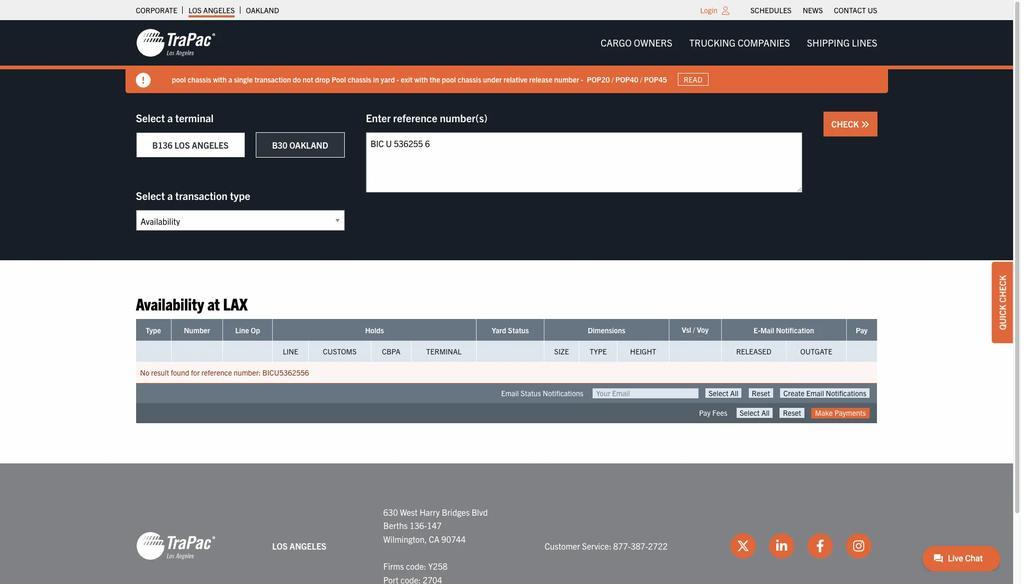 Task type: describe. For each thing, give the bounding box(es) containing it.
yard
[[381, 74, 395, 84]]

holds
[[365, 326, 384, 336]]

at
[[208, 294, 220, 314]]

quick
[[998, 305, 1008, 331]]

line for line
[[283, 347, 298, 357]]

berths
[[384, 521, 408, 532]]

relative
[[504, 74, 528, 84]]

corporate
[[136, 5, 177, 15]]

0 vertical spatial los
[[189, 5, 202, 15]]

quick check
[[998, 276, 1008, 331]]

1 los angeles image from the top
[[136, 28, 215, 58]]

not
[[303, 74, 313, 84]]

number
[[554, 74, 579, 84]]

found
[[171, 368, 189, 378]]

2 pool from the left
[[442, 74, 456, 84]]

pop40
[[616, 74, 639, 84]]

drop
[[315, 74, 330, 84]]

90744
[[442, 534, 466, 545]]

check button
[[824, 112, 878, 137]]

yard status
[[492, 326, 529, 336]]

under
[[483, 74, 502, 84]]

the
[[430, 74, 440, 84]]

customer
[[545, 541, 580, 552]]

type
[[230, 189, 250, 202]]

b30 oakland
[[272, 140, 328, 150]]

solid image
[[861, 120, 870, 129]]

number
[[184, 326, 210, 336]]

login
[[701, 5, 718, 15]]

2 los angeles image from the top
[[136, 532, 215, 562]]

blvd
[[472, 507, 488, 518]]

147
[[427, 521, 442, 532]]

in
[[373, 74, 379, 84]]

ca
[[429, 534, 440, 545]]

availability
[[136, 294, 204, 314]]

1 horizontal spatial type
[[590, 347, 607, 357]]

0 vertical spatial angeles
[[203, 5, 235, 15]]

select for select a terminal
[[136, 111, 165, 125]]

result
[[151, 368, 169, 378]]

387-
[[631, 541, 648, 552]]

op
[[251, 326, 260, 336]]

b30
[[272, 140, 288, 150]]

make
[[815, 409, 833, 418]]

payments
[[835, 409, 866, 418]]

news
[[803, 5, 823, 15]]

select a terminal
[[136, 111, 214, 125]]

exit
[[401, 74, 413, 84]]

enter reference number(s)
[[366, 111, 488, 125]]

single
[[234, 74, 253, 84]]

bridges
[[442, 507, 470, 518]]

1 vertical spatial check
[[998, 276, 1008, 303]]

mail
[[761, 326, 775, 336]]

west
[[400, 507, 418, 518]]

us
[[868, 5, 878, 15]]

a for terminal
[[167, 111, 173, 125]]

oakland link
[[246, 3, 279, 17]]

banner containing cargo owners
[[0, 20, 1022, 93]]

0 horizontal spatial los angeles
[[189, 5, 235, 15]]

cbpa
[[382, 347, 401, 357]]

136-
[[410, 521, 427, 532]]

code:
[[406, 562, 426, 572]]

customer service: 877-387-2722
[[545, 541, 668, 552]]

email status notifications
[[501, 389, 584, 399]]

check inside button
[[832, 119, 861, 129]]

line op
[[235, 326, 260, 336]]

select a transaction type
[[136, 189, 250, 202]]

solid image
[[136, 73, 151, 88]]

Your Email email field
[[593, 389, 699, 399]]

lines
[[852, 37, 878, 49]]

0 horizontal spatial type
[[146, 326, 161, 336]]

read link
[[678, 73, 709, 86]]

2 with from the left
[[414, 74, 428, 84]]

companies
[[738, 37, 790, 49]]

cargo owners link
[[592, 32, 681, 54]]

3 chassis from the left
[[458, 74, 482, 84]]

harry
[[420, 507, 440, 518]]

make payments
[[815, 409, 866, 418]]

1 vertical spatial oakland
[[290, 140, 328, 150]]

pool
[[332, 74, 346, 84]]

service:
[[582, 541, 612, 552]]

line for line op
[[235, 326, 249, 336]]

cargo
[[601, 37, 632, 49]]

bicu5362556
[[262, 368, 309, 378]]

schedules
[[751, 5, 792, 15]]

los angeles link
[[189, 3, 235, 17]]

customs
[[323, 347, 357, 357]]

firms code:  y258
[[384, 562, 448, 572]]

yard
[[492, 326, 506, 336]]

size
[[555, 347, 569, 357]]

shipping lines
[[807, 37, 878, 49]]

2722
[[648, 541, 668, 552]]

news link
[[803, 3, 823, 17]]



Task type: vqa. For each thing, say whether or not it's contained in the screenshot.
the middle before
no



Task type: locate. For each thing, give the bounding box(es) containing it.
0 horizontal spatial /
[[612, 74, 614, 84]]

0 vertical spatial a
[[228, 74, 232, 84]]

oakland right los angeles link
[[246, 5, 279, 15]]

2 vertical spatial los
[[272, 541, 288, 552]]

2 - from the left
[[581, 74, 584, 84]]

0 horizontal spatial -
[[397, 74, 399, 84]]

a left single
[[228, 74, 232, 84]]

1 horizontal spatial reference
[[393, 111, 438, 125]]

banner
[[0, 20, 1022, 93]]

reference right the for
[[201, 368, 232, 378]]

select up "b136"
[[136, 111, 165, 125]]

transaction left do
[[255, 74, 291, 84]]

1 vertical spatial reference
[[201, 368, 232, 378]]

terminal
[[175, 111, 214, 125]]

1 horizontal spatial transaction
[[255, 74, 291, 84]]

contact
[[834, 5, 866, 15]]

a for transaction
[[167, 189, 173, 202]]

trucking companies
[[690, 37, 790, 49]]

0 horizontal spatial pay
[[699, 409, 711, 418]]

status right yard
[[508, 326, 529, 336]]

1 vertical spatial select
[[136, 189, 165, 202]]

2 vertical spatial angeles
[[290, 541, 327, 552]]

1 vertical spatial transaction
[[175, 189, 228, 202]]

cargo owners
[[601, 37, 673, 49]]

outgate
[[801, 347, 833, 357]]

0 vertical spatial status
[[508, 326, 529, 336]]

0 horizontal spatial reference
[[201, 368, 232, 378]]

number(s)
[[440, 111, 488, 125]]

chassis left in
[[348, 74, 372, 84]]

angeles
[[203, 5, 235, 15], [192, 140, 229, 150], [290, 541, 327, 552]]

wilmington,
[[384, 534, 427, 545]]

terminal
[[426, 347, 462, 357]]

1 vertical spatial a
[[167, 111, 173, 125]]

0 vertical spatial select
[[136, 111, 165, 125]]

owners
[[634, 37, 673, 49]]

1 horizontal spatial pay
[[856, 326, 868, 336]]

pay for pay
[[856, 326, 868, 336]]

1 vertical spatial status
[[521, 389, 541, 399]]

pay for pay fees
[[699, 409, 711, 418]]

trucking
[[690, 37, 736, 49]]

0 vertical spatial menu bar
[[745, 3, 883, 17]]

menu bar
[[745, 3, 883, 17], [592, 32, 886, 54]]

1 horizontal spatial -
[[581, 74, 584, 84]]

no result found for reference number: bicu5362556
[[140, 368, 309, 378]]

menu bar down light icon
[[592, 32, 886, 54]]

1 horizontal spatial los angeles
[[272, 541, 327, 552]]

chassis up terminal
[[188, 74, 211, 84]]

number:
[[234, 368, 261, 378]]

pop20
[[587, 74, 610, 84]]

enter
[[366, 111, 391, 125]]

1 horizontal spatial pool
[[442, 74, 456, 84]]

login link
[[701, 5, 718, 15]]

select down "b136"
[[136, 189, 165, 202]]

firms
[[384, 562, 404, 572]]

availability at lax
[[136, 294, 248, 314]]

pay
[[856, 326, 868, 336], [699, 409, 711, 418]]

y258
[[428, 562, 448, 572]]

0 horizontal spatial with
[[213, 74, 227, 84]]

oakland
[[246, 5, 279, 15], [290, 140, 328, 150]]

1 horizontal spatial with
[[414, 74, 428, 84]]

lax
[[223, 294, 248, 314]]

vsl
[[682, 326, 692, 335]]

type down availability on the left of the page
[[146, 326, 161, 336]]

0 horizontal spatial oakland
[[246, 5, 279, 15]]

corporate link
[[136, 3, 177, 17]]

1 with from the left
[[213, 74, 227, 84]]

None button
[[706, 389, 742, 399], [749, 389, 774, 399], [781, 389, 870, 399], [737, 409, 773, 418], [780, 409, 805, 418], [706, 389, 742, 399], [749, 389, 774, 399], [781, 389, 870, 399], [737, 409, 773, 418], [780, 409, 805, 418]]

0 vertical spatial los angeles
[[189, 5, 235, 15]]

pool chassis with a single transaction  do not drop pool chassis in yard -  exit with the pool chassis under relative release number -  pop20 / pop40 / pop45
[[172, 74, 667, 84]]

notifications
[[543, 389, 584, 399]]

0 vertical spatial transaction
[[255, 74, 291, 84]]

status right email
[[521, 389, 541, 399]]

1 select from the top
[[136, 111, 165, 125]]

quick check link
[[992, 262, 1014, 344]]

0 vertical spatial oakland
[[246, 5, 279, 15]]

shipping lines link
[[799, 32, 886, 54]]

0 horizontal spatial line
[[235, 326, 249, 336]]

pool
[[172, 74, 186, 84], [442, 74, 456, 84]]

0 horizontal spatial pool
[[172, 74, 186, 84]]

status for email
[[521, 389, 541, 399]]

chassis left under
[[458, 74, 482, 84]]

877-
[[614, 541, 631, 552]]

with left the at top left
[[414, 74, 428, 84]]

menu bar containing cargo owners
[[592, 32, 886, 54]]

pool right solid icon
[[172, 74, 186, 84]]

line up the bicu5362556
[[283, 347, 298, 357]]

1 vertical spatial pay
[[699, 409, 711, 418]]

pool right the at top left
[[442, 74, 456, 84]]

read
[[684, 75, 703, 84]]

1 vertical spatial line
[[283, 347, 298, 357]]

released
[[737, 347, 772, 357]]

type down dimensions
[[590, 347, 607, 357]]

1 horizontal spatial oakland
[[290, 140, 328, 150]]

footer containing 630 west harry bridges blvd
[[0, 464, 1014, 585]]

0 horizontal spatial chassis
[[188, 74, 211, 84]]

oakland right b30
[[290, 140, 328, 150]]

release
[[529, 74, 553, 84]]

shipping
[[807, 37, 850, 49]]

voy
[[697, 326, 709, 335]]

0 vertical spatial pay
[[856, 326, 868, 336]]

dimensions
[[588, 326, 626, 336]]

0 vertical spatial check
[[832, 119, 861, 129]]

with left single
[[213, 74, 227, 84]]

1 horizontal spatial chassis
[[348, 74, 372, 84]]

0 vertical spatial los angeles image
[[136, 28, 215, 58]]

los
[[189, 5, 202, 15], [175, 140, 190, 150], [272, 541, 288, 552]]

1 horizontal spatial check
[[998, 276, 1008, 303]]

contact us
[[834, 5, 878, 15]]

a
[[228, 74, 232, 84], [167, 111, 173, 125], [167, 189, 173, 202]]

e-mail notification
[[754, 326, 815, 336]]

transaction left type
[[175, 189, 228, 202]]

height
[[630, 347, 657, 357]]

los angeles image
[[136, 28, 215, 58], [136, 532, 215, 562]]

vsl / voy
[[682, 326, 709, 335]]

1 horizontal spatial /
[[640, 74, 643, 84]]

- left exit
[[397, 74, 399, 84]]

select for select a transaction type
[[136, 189, 165, 202]]

1 vertical spatial los angeles
[[272, 541, 327, 552]]

no
[[140, 368, 149, 378]]

0 horizontal spatial check
[[832, 119, 861, 129]]

check
[[832, 119, 861, 129], [998, 276, 1008, 303]]

1 vertical spatial los angeles image
[[136, 532, 215, 562]]

1 pool from the left
[[172, 74, 186, 84]]

1 vertical spatial type
[[590, 347, 607, 357]]

menu bar up shipping
[[745, 3, 883, 17]]

select
[[136, 111, 165, 125], [136, 189, 165, 202]]

do
[[293, 74, 301, 84]]

1 vertical spatial angeles
[[192, 140, 229, 150]]

schedules link
[[751, 3, 792, 17]]

/
[[612, 74, 614, 84], [640, 74, 643, 84], [693, 326, 695, 335]]

0 vertical spatial type
[[146, 326, 161, 336]]

-
[[397, 74, 399, 84], [581, 74, 584, 84]]

for
[[191, 368, 200, 378]]

0 vertical spatial line
[[235, 326, 249, 336]]

e-
[[754, 326, 761, 336]]

a down "b136"
[[167, 189, 173, 202]]

transaction
[[255, 74, 291, 84], [175, 189, 228, 202]]

status for yard
[[508, 326, 529, 336]]

1 vertical spatial menu bar
[[592, 32, 886, 54]]

- right 'number'
[[581, 74, 584, 84]]

/ left pop45
[[640, 74, 643, 84]]

b136
[[152, 140, 173, 150]]

1 horizontal spatial line
[[283, 347, 298, 357]]

1 vertical spatial los
[[175, 140, 190, 150]]

a inside banner
[[228, 74, 232, 84]]

630
[[384, 507, 398, 518]]

1 - from the left
[[397, 74, 399, 84]]

2 vertical spatial a
[[167, 189, 173, 202]]

a left terminal
[[167, 111, 173, 125]]

1 chassis from the left
[[188, 74, 211, 84]]

menu bar containing schedules
[[745, 3, 883, 17]]

line left op
[[235, 326, 249, 336]]

los angeles
[[189, 5, 235, 15], [272, 541, 327, 552]]

reference right enter
[[393, 111, 438, 125]]

notification
[[776, 326, 815, 336]]

2 chassis from the left
[[348, 74, 372, 84]]

2 horizontal spatial chassis
[[458, 74, 482, 84]]

0 horizontal spatial transaction
[[175, 189, 228, 202]]

Enter reference number(s) text field
[[366, 132, 803, 193]]

footer
[[0, 464, 1014, 585]]

pop45
[[644, 74, 667, 84]]

/ left pop40
[[612, 74, 614, 84]]

0 vertical spatial reference
[[393, 111, 438, 125]]

2 horizontal spatial /
[[693, 326, 695, 335]]

fees
[[713, 409, 728, 418]]

2 select from the top
[[136, 189, 165, 202]]

light image
[[722, 6, 730, 15]]

email
[[501, 389, 519, 399]]

/ right vsl
[[693, 326, 695, 335]]



